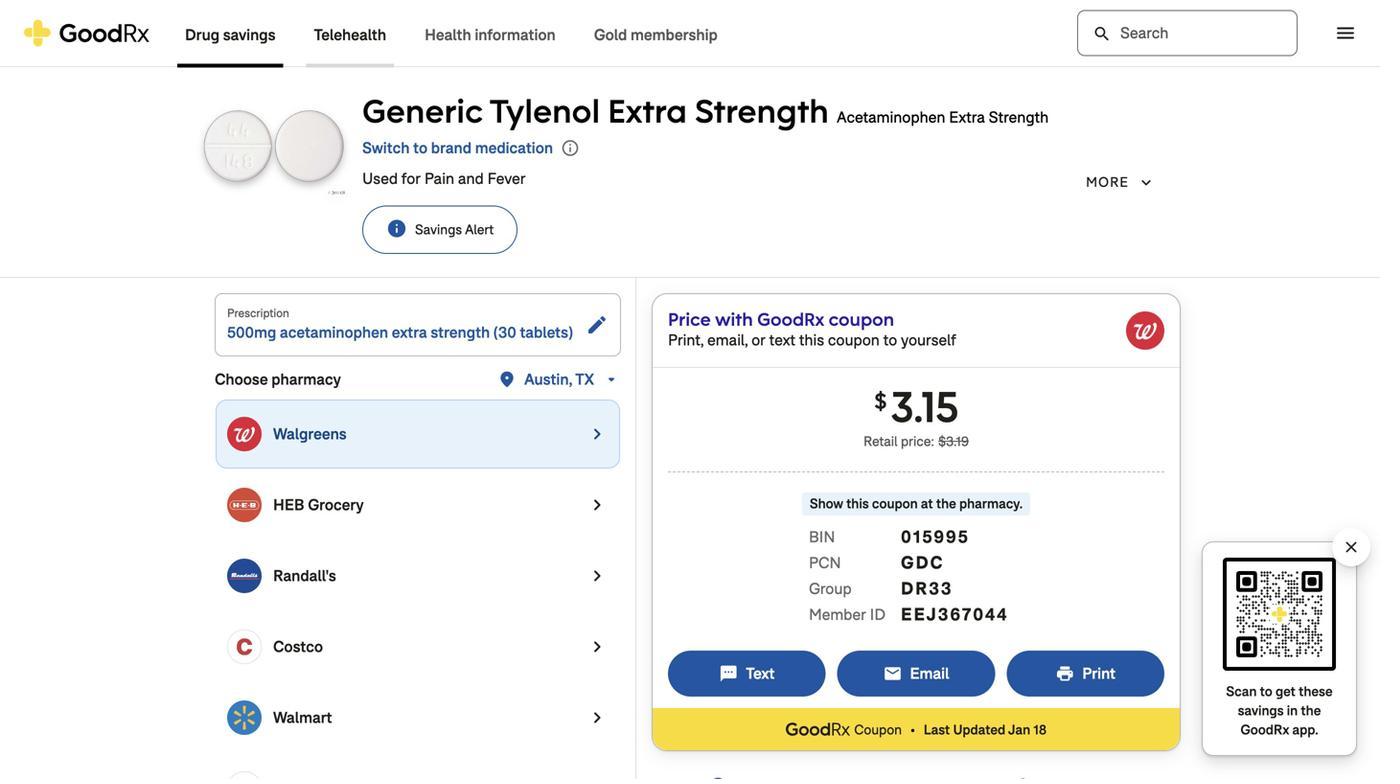 Task type: vqa. For each thing, say whether or not it's contained in the screenshot.
WRITTEN BY AUSTIN ULRICH, PHARMD, BCACP on the top left
no



Task type: describe. For each thing, give the bounding box(es) containing it.
heb grocery
[[273, 495, 364, 515]]

0 horizontal spatial strength
[[695, 90, 829, 132]]

austin,
[[524, 369, 572, 390]]

1 vertical spatial this
[[846, 495, 869, 513]]

brand
[[431, 138, 472, 158]]

used
[[362, 169, 398, 189]]

drug savings link
[[166, 0, 295, 68]]

yourself
[[901, 330, 956, 350]]

fever
[[487, 169, 526, 189]]

to for switch
[[413, 138, 428, 158]]

heb grocery pharmacy logo image
[[227, 488, 262, 522]]

pharmacy
[[271, 369, 341, 390]]

print print
[[1055, 664, 1116, 684]]

tylenol
[[490, 90, 600, 132]]

pain
[[424, 169, 454, 189]]

clear
[[1342, 538, 1361, 557]]

chevron_right for walgreens
[[586, 423, 609, 446]]

drug
[[185, 25, 220, 45]]

tablets)
[[520, 322, 573, 343]]

get
[[1276, 683, 1296, 701]]

choose pharmacy
[[215, 369, 341, 390]]

clear button
[[1342, 538, 1361, 557]]

scan
[[1226, 683, 1257, 701]]

500mg
[[227, 322, 276, 343]]

updated
[[953, 721, 1005, 739]]

in
[[1287, 702, 1298, 720]]

gdc
[[901, 552, 944, 574]]

goodrx inside the scan to get these savings in the goodrx app.
[[1240, 721, 1289, 739]]

member
[[809, 605, 866, 625]]

savings inside the scan to get these savings in the goodrx app.
[[1238, 702, 1284, 720]]

these
[[1299, 683, 1333, 701]]

price with goodrx coupon print, email, or text this coupon to yourself
[[668, 308, 956, 350]]

textsms
[[719, 664, 738, 683]]

expand_more
[[1137, 173, 1156, 192]]

textsms text
[[719, 664, 775, 684]]

acetaminophen
[[280, 322, 388, 343]]

email,
[[707, 330, 748, 350]]

randall's pharmacy logo image
[[227, 559, 262, 593]]

choose
[[215, 369, 268, 390]]

text
[[746, 664, 775, 684]]

alert
[[465, 221, 494, 238]]

heb
[[273, 495, 304, 515]]

used for pain and fever
[[362, 169, 526, 189]]

search search field
[[1077, 10, 1298, 56]]

for
[[401, 169, 421, 189]]

health information link
[[405, 0, 575, 68]]

and
[[458, 169, 484, 189]]

1 vertical spatial $
[[938, 433, 946, 450]]

randall's
[[273, 566, 336, 586]]

eej367044
[[901, 603, 1009, 626]]

email
[[910, 664, 949, 684]]

the inside the scan to get these savings in the goodrx app.
[[1301, 702, 1321, 720]]

show this coupon at the pharmacy.
[[810, 495, 1023, 513]]

extra
[[392, 322, 427, 343]]

coupon
[[854, 721, 902, 739]]

membership
[[631, 25, 718, 45]]

community, a walgreens pharmacy pharmacy logo image
[[227, 771, 262, 779]]

gold membership
[[594, 25, 718, 45]]

costco pharmacy logo image
[[227, 630, 262, 664]]

or
[[751, 330, 766, 350]]

·
[[910, 716, 916, 743]]

goodrx word mark logo image
[[786, 721, 850, 738]]

chevron_right for heb grocery
[[586, 494, 609, 517]]

menu button
[[1324, 12, 1367, 54]]

extra inside generic tylenol extra strength acetaminophen extra strength
[[949, 107, 985, 127]]

coupon left yourself
[[829, 308, 894, 331]]

(30
[[493, 322, 516, 343]]

dr33
[[901, 577, 953, 600]]

app.
[[1292, 721, 1318, 739]]

switch to brand medication
[[362, 138, 553, 158]]

show
[[810, 495, 843, 513]]

$ 3.15 retail price : $ 3.19
[[864, 379, 969, 450]]

generic tylenol extra strength acetaminophen extra strength
[[362, 90, 1049, 132]]

chevron_right for walmart
[[586, 706, 609, 729]]

strength
[[431, 322, 490, 343]]

3.19
[[946, 433, 969, 450]]

:
[[931, 433, 934, 450]]

walmart
[[273, 708, 332, 728]]

18
[[1033, 721, 1047, 739]]

3.15
[[891, 379, 958, 434]]

location_on austin, tx arrow_drop_down
[[497, 369, 621, 390]]

drug savings
[[185, 25, 276, 45]]



Task type: locate. For each thing, give the bounding box(es) containing it.
0 vertical spatial savings
[[223, 25, 276, 45]]

goodrx
[[757, 308, 824, 331], [1240, 721, 1289, 739]]

drug info region
[[362, 90, 1179, 254]]

info savings alert
[[386, 218, 494, 239]]

extra down the gold membership
[[608, 90, 687, 132]]

$ right :
[[938, 433, 946, 450]]

2 chevron_right from the top
[[586, 494, 609, 517]]

savings down scan
[[1238, 702, 1284, 720]]

$
[[874, 387, 887, 414], [938, 433, 946, 450]]

print,
[[668, 330, 704, 350]]

with
[[715, 308, 753, 331]]

pcn
[[809, 553, 841, 573]]

tx
[[575, 369, 594, 390]]

1 vertical spatial the
[[1301, 702, 1321, 720]]

location_on
[[497, 370, 517, 389]]

coupon right the text
[[828, 330, 880, 350]]

goodrx right with
[[757, 308, 824, 331]]

walmart pharmacy logo image
[[227, 701, 262, 735]]

strength
[[695, 90, 829, 132], [989, 107, 1049, 127]]

to left the brand
[[413, 138, 428, 158]]

1 horizontal spatial savings
[[1238, 702, 1284, 720]]

0 vertical spatial to
[[413, 138, 428, 158]]

0 horizontal spatial the
[[936, 495, 956, 513]]

coupon · last updated jan 18
[[854, 716, 1047, 743]]

health information
[[425, 25, 556, 45]]

pharmacy.
[[959, 495, 1023, 513]]

bin
[[809, 527, 835, 547]]

2 vertical spatial to
[[1260, 683, 1272, 701]]

0 horizontal spatial goodrx
[[757, 308, 824, 331]]

acetaminophen
[[837, 107, 945, 127]]

5 chevron_right from the top
[[586, 706, 609, 729]]

this right 'show'
[[846, 495, 869, 513]]

coupon left at
[[872, 495, 918, 513]]

goodrx inside price with goodrx coupon print, email, or text this coupon to yourself
[[757, 308, 824, 331]]

gold
[[594, 25, 627, 45]]

chevron_right for costco
[[586, 635, 609, 658]]

goodrx yellow cross logo image
[[23, 20, 150, 46]]

group
[[809, 579, 852, 599]]

1 vertical spatial to
[[883, 330, 897, 350]]

1 horizontal spatial the
[[1301, 702, 1321, 720]]

to left get
[[1260, 683, 1272, 701]]

grocery
[[308, 495, 364, 515]]

0 vertical spatial this
[[799, 330, 824, 350]]

scan to get these savings in the goodrx app.
[[1226, 683, 1333, 739]]

the right in
[[1301, 702, 1321, 720]]

0 vertical spatial goodrx
[[757, 308, 824, 331]]

last
[[924, 721, 950, 739]]

email
[[883, 664, 902, 683]]

prescription
[[227, 306, 289, 321]]

more
[[1086, 173, 1129, 191]]

coupon
[[829, 308, 894, 331], [828, 330, 880, 350], [872, 495, 918, 513]]

to inside the scan to get these savings in the goodrx app.
[[1260, 683, 1272, 701]]

the right at
[[936, 495, 956, 513]]

to
[[413, 138, 428, 158], [883, 330, 897, 350], [1260, 683, 1272, 701]]

info
[[386, 218, 407, 239]]

0 horizontal spatial savings
[[223, 25, 276, 45]]

0 vertical spatial the
[[936, 495, 956, 513]]

gold membership link
[[575, 0, 737, 68]]

email email
[[883, 664, 949, 684]]

switch
[[362, 138, 410, 158]]

Search text field
[[1077, 10, 1298, 56]]

more expand_more
[[1086, 173, 1156, 192]]

the inside tylenol extra strength content main content
[[936, 495, 956, 513]]

savings right drug
[[223, 25, 276, 45]]

dialog
[[0, 0, 1380, 779]]

search
[[1093, 24, 1112, 44]]

1 horizontal spatial this
[[846, 495, 869, 513]]

acetaminophen extra strength coupon - acetaminophen extra strength 500mg tablet image
[[201, 94, 347, 196]]

3 chevron_right from the top
[[586, 564, 609, 587]]

generic
[[362, 90, 483, 132]]

this right the text
[[799, 330, 824, 350]]

0 horizontal spatial extra
[[608, 90, 687, 132]]

print
[[1055, 664, 1075, 683]]

savings
[[415, 221, 462, 238]]

costco
[[273, 637, 323, 657]]

information
[[475, 25, 556, 45]]

1 horizontal spatial extra
[[949, 107, 985, 127]]

health
[[425, 25, 471, 45]]

savings
[[223, 25, 276, 45], [1238, 702, 1284, 720]]

strength inside generic tylenol extra strength acetaminophen extra strength
[[989, 107, 1049, 127]]

4 chevron_right from the top
[[586, 635, 609, 658]]

the
[[936, 495, 956, 513], [1301, 702, 1321, 720]]

price
[[668, 308, 711, 331]]

prescription 500mg acetaminophen extra strength (30 tablets)
[[227, 306, 573, 343]]

1 chevron_right from the top
[[586, 423, 609, 446]]

savings inside "link"
[[223, 25, 276, 45]]

this
[[799, 330, 824, 350], [846, 495, 869, 513]]

goodrx down in
[[1240, 721, 1289, 739]]

to for scan
[[1260, 683, 1272, 701]]

member id
[[809, 605, 886, 625]]

switch to brand medication button
[[362, 137, 553, 160]]

1 horizontal spatial $
[[938, 433, 946, 450]]

to inside switch to brand medication button
[[413, 138, 428, 158]]

0 horizontal spatial this
[[799, 330, 824, 350]]

tylenol extra strength content main content
[[0, 67, 1380, 779]]

extra
[[608, 90, 687, 132], [949, 107, 985, 127]]

to inside price with goodrx coupon print, email, or text this coupon to yourself
[[883, 330, 897, 350]]

at
[[921, 495, 933, 513]]

retail
[[864, 433, 898, 450]]

1 vertical spatial savings
[[1238, 702, 1284, 720]]

print
[[1082, 664, 1116, 684]]

price
[[901, 433, 931, 450]]

1 horizontal spatial to
[[883, 330, 897, 350]]

chevron_right for randall's
[[586, 564, 609, 587]]

walgreens
[[273, 424, 347, 444]]

1 horizontal spatial goodrx
[[1240, 721, 1289, 739]]

0 horizontal spatial $
[[874, 387, 887, 414]]

menu
[[1334, 22, 1357, 45]]

id
[[870, 605, 886, 625]]

0 vertical spatial $
[[874, 387, 887, 414]]

this inside price with goodrx coupon print, email, or text this coupon to yourself
[[799, 330, 824, 350]]

arrow_drop_down
[[602, 370, 621, 389]]

0 horizontal spatial to
[[413, 138, 428, 158]]

to left yourself
[[883, 330, 897, 350]]

telehealth link
[[295, 0, 405, 68]]

logo of walgreens image
[[1126, 311, 1164, 350]]

extra right acetaminophen
[[949, 107, 985, 127]]

1 vertical spatial goodrx
[[1240, 721, 1289, 739]]

$ up retail
[[874, 387, 887, 414]]

015995
[[901, 526, 970, 548]]

jan
[[1008, 721, 1030, 739]]

2 horizontal spatial to
[[1260, 683, 1272, 701]]

text
[[769, 330, 795, 350]]

walgreens pharmacy logo image
[[227, 417, 262, 451]]

1 horizontal spatial strength
[[989, 107, 1049, 127]]



